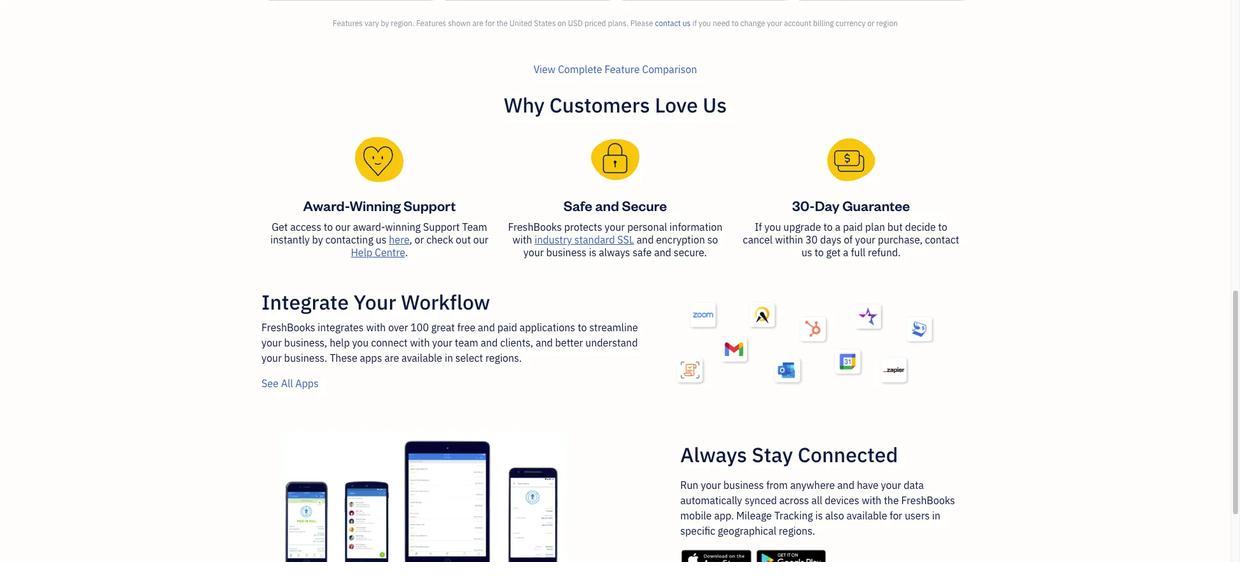 Task type: vqa. For each thing, say whether or not it's contained in the screenshot.
customize
no



Task type: locate. For each thing, give the bounding box(es) containing it.
0 horizontal spatial you
[[352, 337, 369, 349]]

freshbooks up users
[[901, 495, 955, 507]]

to up the better
[[578, 321, 587, 334]]

by inside 'get access to our award-winning support team instantly by contacting us'
[[312, 234, 323, 246]]

1 vertical spatial available
[[847, 510, 888, 523]]

your
[[354, 289, 396, 316]]

the
[[497, 18, 508, 28], [884, 495, 899, 507]]

1 horizontal spatial by
[[381, 18, 389, 28]]

is left always
[[589, 246, 597, 259]]

for left trial. at the left top of the page
[[485, 18, 495, 28]]

or right ,
[[415, 234, 424, 246]]

days left the of
[[820, 234, 842, 246]]

1 vertical spatial password
[[390, 343, 434, 356]]

view complete feature comparison button
[[534, 62, 697, 77]]

0 horizontal spatial by
[[312, 234, 323, 246]]

30
[[806, 234, 818, 246]]

0 horizontal spatial business
[[546, 246, 587, 259]]

guarantee
[[843, 197, 910, 214]]

0 horizontal spatial freshbooks
[[262, 321, 315, 334]]

to right need
[[732, 18, 739, 28]]

are left the 17
[[402, 10, 415, 22]]

freshbooks left the protects
[[508, 221, 562, 234]]

0 horizontal spatial in
[[445, 352, 453, 365]]

to right decide
[[938, 221, 948, 234]]

contact right purchase,
[[925, 234, 960, 246]]

our right out
[[473, 234, 489, 246]]

0 horizontal spatial regions.
[[486, 352, 522, 365]]

days
[[430, 10, 448, 22], [820, 234, 842, 246]]

regions. inside the integrate your workflow freshbooks integrates with over 100 great free and paid applications to streamline your business, help you connect with your team and clients, and better understand your business. these apps are available in select regions.
[[486, 352, 522, 365]]

0 horizontal spatial the
[[497, 18, 508, 28]]

mileage
[[737, 510, 772, 523]]

there
[[376, 10, 400, 22]]

2 vertical spatial you
[[352, 337, 369, 349]]

0 horizontal spatial or
[[415, 234, 424, 246]]

features left left in the top left of the page
[[416, 18, 446, 28]]

also
[[825, 510, 844, 523]]

1 vertical spatial days
[[820, 234, 842, 246]]

team
[[455, 337, 478, 349]]

free
[[457, 321, 476, 334]]

your inside freshbooks protects your personal information with
[[605, 221, 625, 234]]

the left united
[[497, 18, 508, 28]]

trial.
[[495, 10, 513, 22]]

1 horizontal spatial for
[[890, 510, 903, 523]]

time format
[[350, 493, 401, 504]]

0 vertical spatial business
[[546, 246, 587, 259]]

and right safe
[[654, 246, 672, 259]]

left
[[450, 10, 464, 22]]

upload photo
[[350, 158, 412, 171]]

our left award-
[[335, 221, 351, 234]]

info image
[[478, 290, 490, 305]]

password down 'your'
[[350, 319, 389, 331]]

see all apps
[[262, 377, 319, 390]]

in left select
[[445, 352, 453, 365]]

is down the all
[[816, 510, 823, 523]]

in right users
[[932, 510, 941, 523]]

help centre link
[[351, 246, 405, 259]]

1 vertical spatial is
[[816, 510, 823, 523]]

2 horizontal spatial us
[[802, 246, 812, 259]]

0 horizontal spatial is
[[589, 246, 597, 259]]

you inside the integrate your workflow freshbooks integrates with over 100 great free and paid applications to streamline your business, help you connect with your team and clients, and better understand your business. these apps are available in select regions.
[[352, 337, 369, 349]]

contact right please
[[655, 18, 681, 28]]

by right instantly
[[312, 234, 323, 246]]

or left region
[[868, 18, 875, 28]]

freshbooks up business,
[[262, 321, 315, 334]]

0 vertical spatial is
[[589, 246, 597, 259]]

features vary by region. features shown are for the united states on usd priced plans. please contact us if you need to change your account billing currency or region
[[333, 18, 898, 28]]

integrate your workflow freshbooks integrates with over 100 great free and paid applications to streamline your business, help you connect with your team and clients, and better understand your business. these apps are available in select regions.
[[262, 289, 638, 365]]

your
[[475, 10, 493, 22], [767, 18, 782, 28], [605, 221, 625, 234], [855, 234, 876, 246], [524, 246, 544, 259], [262, 337, 282, 349], [432, 337, 453, 349], [262, 352, 282, 365], [701, 479, 721, 492], [881, 479, 901, 492]]

1 horizontal spatial regions.
[[779, 525, 815, 538]]

in inside the integrate your workflow freshbooks integrates with over 100 great free and paid applications to streamline your business, help you connect with your team and clients, and better understand your business. these apps are available in select regions.
[[445, 352, 453, 365]]

our inside 'get access to our award-winning support team instantly by contacting us'
[[335, 221, 351, 234]]

1 horizontal spatial the
[[884, 495, 899, 507]]

1 horizontal spatial freshbooks
[[508, 221, 562, 234]]

changes
[[396, 528, 452, 546]]

0 horizontal spatial available
[[402, 352, 442, 365]]

1 vertical spatial a
[[843, 246, 849, 259]]

freshbooks inside run your business from anywhere and have your data automatically synced across all devices with the freshbooks mobile app. mileage tracking is also available for users in specific geographical regions.
[[901, 495, 955, 507]]

1 features from the left
[[333, 18, 363, 28]]

decide
[[905, 221, 936, 234]]

0 horizontal spatial days
[[430, 10, 448, 22]]

0 vertical spatial freshbooks
[[508, 221, 562, 234]]

Last Name text field
[[580, 203, 800, 231]]

1 horizontal spatial available
[[847, 510, 888, 523]]

1 vertical spatial contact
[[925, 234, 960, 246]]

0 horizontal spatial our
[[335, 221, 351, 234]]

always
[[599, 246, 630, 259]]

in
[[466, 10, 473, 22], [445, 352, 453, 365], [932, 510, 941, 523]]

the right devices
[[884, 495, 899, 507]]

get access to our award-winning support team instantly by contacting us
[[270, 221, 487, 246]]

0 vertical spatial paid
[[843, 221, 863, 234]]

see all apps button
[[262, 376, 319, 402]]

regions.
[[486, 352, 522, 365], [779, 525, 815, 538]]

connect
[[371, 337, 408, 349]]

0 vertical spatial available
[[402, 352, 442, 365]]

understand
[[586, 337, 638, 349]]

0 horizontal spatial password
[[350, 319, 389, 331]]

by right vary
[[381, 18, 389, 28]]

1 horizontal spatial you
[[699, 18, 711, 28]]

to down award-
[[324, 221, 333, 234]]

contacting
[[326, 234, 373, 246]]

on
[[558, 18, 566, 28]]

a right get
[[843, 246, 849, 259]]

1 vertical spatial business
[[724, 479, 764, 492]]

freshbooks protects your personal information with
[[508, 221, 723, 246]]

available down devices
[[847, 510, 888, 523]]

for
[[485, 18, 495, 28], [890, 510, 903, 523]]

1 horizontal spatial business
[[724, 479, 764, 492]]

available inside run your business from anywhere and have your data automatically synced across all devices with the freshbooks mobile app. mileage tracking is also available for users in specific geographical regions.
[[847, 510, 888, 523]]

with inside run your business from anywhere and have your data automatically synced across all devices with the freshbooks mobile app. mileage tracking is also available for users in specific geographical regions.
[[862, 495, 882, 507]]

0 horizontal spatial paid
[[498, 321, 517, 334]]

with left industry on the top left of the page
[[513, 234, 532, 246]]

1 vertical spatial in
[[445, 352, 453, 365]]

main element
[[0, 0, 140, 563]]

format
[[372, 493, 401, 504]]

tracking
[[774, 510, 813, 523]]

centre
[[375, 246, 405, 259]]

1 vertical spatial support
[[423, 221, 460, 234]]

1 horizontal spatial days
[[820, 234, 842, 246]]

get
[[272, 221, 288, 234]]

2 horizontal spatial in
[[932, 510, 941, 523]]

0 vertical spatial regions.
[[486, 352, 522, 365]]

0 vertical spatial a
[[835, 221, 841, 234]]

1 horizontal spatial features
[[416, 18, 446, 28]]

and up devices
[[838, 479, 855, 492]]

0 horizontal spatial a
[[835, 221, 841, 234]]

1 vertical spatial regions.
[[779, 525, 815, 538]]

2 vertical spatial in
[[932, 510, 941, 523]]

with down "100"
[[410, 337, 430, 349]]

1 vertical spatial freshbooks
[[262, 321, 315, 334]]

1 horizontal spatial contact
[[925, 234, 960, 246]]

upgrade account link
[[515, 10, 589, 22]]

in right left in the top left of the page
[[466, 10, 473, 22]]

password
[[350, 319, 389, 331], [390, 343, 434, 356]]

0 vertical spatial in
[[466, 10, 473, 22]]

states
[[534, 18, 556, 28]]

days inside 30-day guarantee if you upgrade to a paid plan but decide to cancel within 30 days of your purchase, contact us to get a full refund.
[[820, 234, 842, 246]]

paid
[[843, 221, 863, 234], [498, 321, 517, 334]]

industry standard ssl
[[535, 234, 634, 246]]

support right ,
[[423, 221, 460, 234]]

business inside and encryption so your business is always safe and secure.
[[546, 246, 587, 259]]

a left the of
[[835, 221, 841, 234]]

0 vertical spatial password
[[350, 319, 389, 331]]

the inside run your business from anywhere and have your data automatically synced across all devices with the freshbooks mobile app. mileage tracking is also available for users in specific geographical regions.
[[884, 495, 899, 507]]

contact
[[655, 18, 681, 28], [925, 234, 960, 246]]

support up the winning
[[404, 197, 456, 214]]

check
[[427, 234, 454, 246]]

1 horizontal spatial is
[[816, 510, 823, 523]]

for inside run your business from anywhere and have your data automatically synced across all devices with the freshbooks mobile app. mileage tracking is also available for users in specific geographical regions.
[[890, 510, 903, 523]]

google play image
[[755, 549, 827, 563]]

are down connect
[[385, 352, 399, 365]]

30-day guarantee if you upgrade to a paid plan but decide to cancel within 30 days of your purchase, contact us to get a full refund.
[[743, 197, 960, 259]]

safe
[[564, 197, 593, 214]]

view
[[534, 63, 556, 76]]

0 horizontal spatial us
[[376, 234, 387, 246]]

2 horizontal spatial you
[[765, 221, 781, 234]]

contact us link
[[655, 18, 691, 28]]

0 horizontal spatial for
[[485, 18, 495, 28]]

2 horizontal spatial freshbooks
[[901, 495, 955, 507]]

freshbooks inside freshbooks protects your personal information with
[[508, 221, 562, 234]]

support
[[404, 197, 456, 214], [423, 221, 460, 234]]

specific
[[681, 525, 716, 538]]

are right shown
[[472, 18, 484, 28]]

2 vertical spatial freshbooks
[[901, 495, 955, 507]]

are
[[402, 10, 415, 22], [472, 18, 484, 28], [385, 352, 399, 365]]

1 vertical spatial paid
[[498, 321, 517, 334]]

available down "100"
[[402, 352, 442, 365]]

paid left 'plan'
[[843, 221, 863, 234]]

account
[[555, 10, 589, 22]]

a
[[835, 221, 841, 234], [843, 246, 849, 259]]

view complete feature comparison link
[[534, 63, 697, 76]]

0 vertical spatial days
[[430, 10, 448, 22]]

1 vertical spatial you
[[765, 221, 781, 234]]

preferences element
[[345, 440, 805, 563]]

standard
[[575, 234, 615, 246]]

access
[[290, 221, 321, 234]]

features left vary
[[333, 18, 363, 28]]

us inside 30-day guarantee if you upgrade to a paid plan but decide to cancel within 30 days of your purchase, contact us to get a full refund.
[[802, 246, 812, 259]]

1 horizontal spatial our
[[473, 234, 489, 246]]

password down "100"
[[390, 343, 434, 356]]

personal
[[627, 221, 667, 234]]

0 vertical spatial support
[[404, 197, 456, 214]]

so
[[708, 234, 718, 246]]

here link
[[389, 234, 410, 246]]

1 vertical spatial or
[[415, 234, 424, 246]]

run your business from anywhere and have your data automatically synced across all devices with the freshbooks mobile app. mileage tracking is also available for users in specific geographical regions.
[[681, 479, 955, 538]]

business
[[546, 246, 587, 259], [724, 479, 764, 492]]

regions. down clients,
[[486, 352, 522, 365]]

and
[[595, 197, 619, 214], [637, 234, 654, 246], [654, 246, 672, 259], [478, 321, 495, 334], [481, 337, 498, 349], [536, 337, 553, 349], [838, 479, 855, 492]]

apps
[[295, 377, 319, 390]]

billing
[[813, 18, 834, 28]]

2 features from the left
[[416, 18, 446, 28]]

1 horizontal spatial password
[[390, 343, 434, 356]]

award-
[[303, 197, 350, 214]]

1 horizontal spatial paid
[[843, 221, 863, 234]]

or
[[868, 18, 875, 28], [415, 234, 424, 246]]

all
[[812, 495, 823, 507]]

1 vertical spatial for
[[890, 510, 903, 523]]

0 horizontal spatial contact
[[655, 18, 681, 28]]

1 vertical spatial by
[[312, 234, 323, 246]]

please
[[631, 18, 653, 28]]

our
[[335, 221, 351, 234], [473, 234, 489, 246]]

0 horizontal spatial features
[[333, 18, 363, 28]]

regions. down tracking
[[779, 525, 815, 538]]

upload
[[350, 158, 383, 171]]

0 horizontal spatial are
[[385, 352, 399, 365]]

days right the 17
[[430, 10, 448, 22]]

paid up clients,
[[498, 321, 517, 334]]

for left users
[[890, 510, 903, 523]]

1 horizontal spatial or
[[868, 18, 875, 28]]

to inside 'get access to our award-winning support team instantly by contacting us'
[[324, 221, 333, 234]]

with down have
[[862, 495, 882, 507]]

1 vertical spatial the
[[884, 495, 899, 507]]

apple app store image
[[681, 549, 753, 563]]

account profile element
[[345, 88, 805, 394]]

time
[[350, 493, 370, 504]]

priced
[[585, 18, 606, 28]]

email
[[350, 241, 373, 252]]



Task type: describe. For each thing, give the bounding box(es) containing it.
but
[[888, 221, 903, 234]]

and up freshbooks protects your personal information with
[[595, 197, 619, 214]]

customers
[[550, 92, 650, 118]]

1 horizontal spatial a
[[843, 246, 849, 259]]

sso
[[368, 343, 387, 356]]

your inside 30-day guarantee if you upgrade to a paid plan but decide to cancel within 30 days of your purchase, contact us to get a full refund.
[[855, 234, 876, 246]]

always
[[681, 442, 747, 468]]

and right the ssl
[[637, 234, 654, 246]]

apps
[[360, 352, 382, 365]]

to right the '30'
[[824, 221, 833, 234]]

love
[[655, 92, 698, 118]]

30-
[[792, 197, 815, 214]]

or inside here , or check out our help centre .
[[415, 234, 424, 246]]

0 vertical spatial by
[[381, 18, 389, 28]]

geographical
[[718, 525, 777, 538]]

in inside run your business from anywhere and have your data automatically synced across all devices with the freshbooks mobile app. mileage tracking is also available for users in specific geographical regions.
[[932, 510, 941, 523]]

better
[[555, 337, 583, 349]]

are inside the integrate your workflow freshbooks integrates with over 100 great free and paid applications to streamline your business, help you connect with your team and clients, and better understand your business. these apps are available in select regions.
[[385, 352, 399, 365]]

these
[[330, 352, 358, 365]]

within
[[775, 234, 803, 246]]

view complete feature comparison
[[534, 63, 697, 76]]

regions. inside run your business from anywhere and have your data automatically synced across all devices with the freshbooks mobile app. mileage tracking is also available for users in specific geographical regions.
[[779, 525, 815, 538]]

1 horizontal spatial are
[[402, 10, 415, 22]]

secure.
[[674, 246, 707, 259]]

see all apps link
[[262, 377, 319, 390]]

mobile
[[681, 510, 712, 523]]

users
[[905, 510, 930, 523]]

0 vertical spatial contact
[[655, 18, 681, 28]]

usd
[[568, 18, 583, 28]]

crown image
[[355, 9, 369, 23]]

email address
[[350, 241, 408, 252]]

cancel
[[743, 234, 773, 246]]

region
[[876, 18, 898, 28]]

your inside and encryption so your business is always safe and secure.
[[524, 246, 544, 259]]

applications
[[520, 321, 575, 334]]

safe
[[633, 246, 652, 259]]

paid inside 30-day guarantee if you upgrade to a paid plan but decide to cancel within 30 days of your purchase, contact us to get a full refund.
[[843, 221, 863, 234]]

industry standard ssl link
[[535, 234, 634, 246]]

with up connect
[[366, 321, 386, 334]]

0 vertical spatial for
[[485, 18, 495, 28]]

integrates
[[318, 321, 364, 334]]

get
[[826, 246, 841, 259]]

and encryption so your business is always safe and secure.
[[524, 234, 718, 259]]

upgrade
[[518, 10, 553, 22]]

and down applications
[[536, 337, 553, 349]]

paid inside the integrate your workflow freshbooks integrates with over 100 great free and paid applications to streamline your business, help you connect with your team and clients, and better understand your business. these apps are available in select regions.
[[498, 321, 517, 334]]

and right team
[[481, 337, 498, 349]]

to left get
[[815, 246, 824, 259]]

business inside run your business from anywhere and have your data automatically synced across all devices with the freshbooks mobile app. mileage tracking is also available for users in specific geographical regions.
[[724, 479, 764, 492]]

support inside 'get access to our award-winning support team instantly by contacting us'
[[423, 221, 460, 234]]

1 horizontal spatial in
[[466, 10, 473, 22]]

out
[[456, 234, 471, 246]]

refund.
[[868, 246, 901, 259]]

available inside the integrate your workflow freshbooks integrates with over 100 great free and paid applications to streamline your business, help you connect with your team and clients, and better understand your business. these apps are available in select regions.
[[402, 352, 442, 365]]

clients,
[[500, 337, 533, 349]]

data
[[904, 479, 924, 492]]

our inside here , or check out our help centre .
[[473, 234, 489, 246]]

day
[[815, 197, 840, 214]]

need
[[713, 18, 730, 28]]

united
[[510, 18, 532, 28]]

is inside and encryption so your business is always safe and secure.
[[589, 246, 597, 259]]

First Name text field
[[350, 203, 570, 231]]

us inside 'get access to our award-winning support team instantly by contacting us'
[[376, 234, 387, 246]]

connected
[[798, 442, 898, 468]]

select
[[456, 352, 483, 365]]

change
[[741, 18, 765, 28]]

1 horizontal spatial us
[[683, 18, 691, 28]]

ssl
[[618, 234, 634, 246]]

lock image
[[359, 342, 366, 357]]

sso password
[[368, 343, 434, 356]]

winning
[[385, 221, 421, 234]]

winning
[[350, 197, 401, 214]]

freshbooks inside the integrate your workflow freshbooks integrates with over 100 great free and paid applications to streamline your business, help you connect with your team and clients, and better understand your business. these apps are available in select regions.
[[262, 321, 315, 334]]

photo
[[385, 158, 412, 171]]

workflow
[[401, 289, 490, 316]]

Email Address email field
[[350, 256, 800, 284]]

plan
[[865, 221, 885, 234]]

why customers love us
[[504, 92, 727, 118]]

synced
[[745, 495, 777, 507]]

beta
[[353, 548, 374, 558]]

award-winning support
[[303, 197, 456, 214]]

save changes button
[[350, 522, 463, 552]]

currency
[[836, 18, 866, 28]]

and inside run your business from anywhere and have your data automatically synced across all devices with the freshbooks mobile app. mileage tracking is also available for users in specific geographical regions.
[[838, 479, 855, 492]]

0 vertical spatial or
[[868, 18, 875, 28]]

industry
[[535, 234, 572, 246]]

plans.
[[608, 18, 629, 28]]

business,
[[284, 337, 327, 349]]

team
[[462, 221, 487, 234]]

if
[[693, 18, 697, 28]]

to inside the integrate your workflow freshbooks integrates with over 100 great free and paid applications to streamline your business, help you connect with your team and clients, and better understand your business. these apps are available in select regions.
[[578, 321, 587, 334]]

0 vertical spatial the
[[497, 18, 508, 28]]

anywhere
[[791, 479, 835, 492]]

stay
[[752, 442, 793, 468]]

us
[[703, 92, 727, 118]]

help
[[351, 246, 372, 259]]

you inside 30-day guarantee if you upgrade to a paid plan but decide to cancel within 30 days of your purchase, contact us to get a full refund.
[[765, 221, 781, 234]]

.
[[405, 246, 408, 259]]

have
[[857, 479, 879, 492]]

,
[[410, 234, 412, 246]]

purchase,
[[878, 234, 923, 246]]

devices
[[825, 495, 860, 507]]

shown
[[448, 18, 471, 28]]

over
[[388, 321, 408, 334]]

upgrade
[[784, 221, 821, 234]]

app.
[[714, 510, 734, 523]]

comparison
[[642, 63, 697, 76]]

17
[[417, 10, 427, 22]]

instantly
[[270, 234, 310, 246]]

save
[[362, 528, 393, 546]]

if
[[755, 221, 762, 234]]

is inside run your business from anywhere and have your data automatically synced across all devices with the freshbooks mobile app. mileage tracking is also available for users in specific geographical regions.
[[816, 510, 823, 523]]

language
[[379, 548, 417, 559]]

2 horizontal spatial are
[[472, 18, 484, 28]]

there are 17 days left in your trial. upgrade account
[[376, 10, 589, 22]]

with inside freshbooks protects your personal information with
[[513, 234, 532, 246]]

address
[[375, 241, 408, 252]]

streamline
[[589, 321, 638, 334]]

from
[[767, 479, 788, 492]]

integrate
[[262, 289, 349, 316]]

0 vertical spatial you
[[699, 18, 711, 28]]

beta language
[[353, 548, 417, 559]]

and right the free
[[478, 321, 495, 334]]

contact inside 30-day guarantee if you upgrade to a paid plan but decide to cancel within 30 days of your purchase, contact us to get a full refund.
[[925, 234, 960, 246]]



